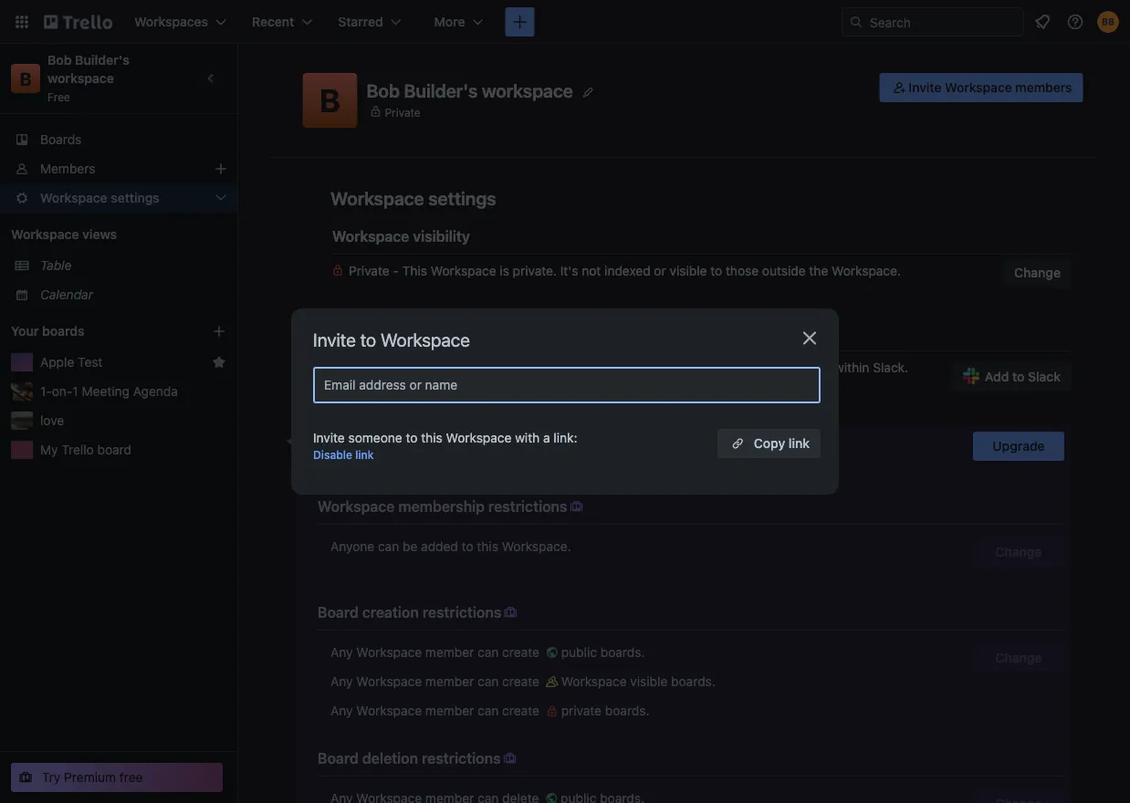 Task type: locate. For each thing, give the bounding box(es) containing it.
1 vertical spatial member
[[425, 674, 474, 689]]

slack inside link your slack and trello workspaces together to collaborate on trello projects from within slack. learn more.
[[388, 360, 419, 375]]

0 vertical spatial any
[[330, 645, 353, 660]]

trello
[[448, 360, 481, 375], [716, 360, 749, 375], [61, 442, 94, 457]]

3 member from the top
[[425, 703, 474, 718]]

to right 'together'
[[614, 360, 625, 375]]

upgrade inside "button"
[[993, 439, 1045, 454]]

to right someone
[[406, 430, 418, 445]]

can for private boards.
[[477, 703, 499, 718]]

bob inside bob builder's workspace free
[[47, 52, 72, 68]]

2 vertical spatial change
[[995, 650, 1042, 665]]

1 vertical spatial builder's
[[404, 80, 478, 101]]

0 vertical spatial builder's
[[75, 52, 130, 68]]

2 any workspace member can create from the top
[[330, 674, 543, 689]]

0 vertical spatial premium
[[391, 437, 447, 452]]

0 horizontal spatial builder's
[[75, 52, 130, 68]]

sm image down link:
[[567, 497, 586, 516]]

change
[[1014, 265, 1061, 280], [995, 544, 1042, 560], [995, 650, 1042, 665]]

this right "added"
[[477, 539, 498, 554]]

1 vertical spatial invite
[[313, 329, 356, 350]]

settings
[[428, 187, 496, 209], [504, 437, 551, 452]]

the
[[809, 263, 828, 278]]

1 horizontal spatial slack
[[388, 360, 419, 375]]

restrictions right deletion
[[422, 750, 501, 767]]

2 member from the top
[[425, 674, 474, 689]]

0 horizontal spatial premium
[[64, 770, 116, 785]]

board deletion restrictions
[[318, 750, 501, 767]]

invite workspace members
[[909, 80, 1072, 95]]

3 create from the top
[[502, 703, 539, 718]]

workspace
[[47, 71, 114, 86], [482, 80, 573, 101]]

0 vertical spatial private
[[385, 106, 421, 118]]

for
[[451, 437, 467, 452]]

link:
[[554, 430, 577, 445]]

2 vertical spatial sm image
[[543, 702, 561, 720]]

invite to workspace
[[313, 329, 470, 350]]

invite inside button
[[909, 80, 942, 95]]

1 horizontal spatial link
[[789, 436, 810, 451]]

link
[[330, 360, 355, 375]]

visible right or
[[670, 263, 707, 278]]

restrictions for board deletion restrictions
[[422, 750, 501, 767]]

change inside 'link'
[[995, 650, 1042, 665]]

upgrade right the sparkle image
[[318, 437, 372, 452]]

invite
[[909, 80, 942, 95], [313, 329, 356, 350], [313, 430, 345, 445]]

1 vertical spatial visible
[[630, 674, 668, 689]]

1 any workspace member can create from the top
[[330, 645, 543, 660]]

any workspace member can create for public boards.
[[330, 645, 543, 660]]

workspace navigation collapse icon image
[[199, 66, 225, 91]]

0 vertical spatial sm image
[[567, 497, 586, 516]]

add to slack link
[[952, 362, 1072, 392]]

try premium free
[[42, 770, 143, 785]]

add
[[985, 369, 1009, 384]]

any workspace member can create for workspace visible boards.
[[330, 674, 543, 689]]

0 horizontal spatial visible
[[630, 674, 668, 689]]

outside
[[762, 263, 806, 278]]

restrictions down "anyone can be added to this workspace."
[[422, 604, 501, 621]]

2 any from the top
[[330, 674, 353, 689]]

those
[[726, 263, 759, 278]]

trello right and
[[448, 360, 481, 375]]

premium
[[391, 437, 447, 452], [64, 770, 116, 785]]

premium right try
[[64, 770, 116, 785]]

3 any workspace member can create from the top
[[330, 703, 543, 718]]

trello right on
[[716, 360, 749, 375]]

1 vertical spatial any
[[330, 674, 353, 689]]

slack up 'more.'
[[388, 360, 419, 375]]

bob builder's workspace
[[366, 80, 573, 101]]

workspace
[[945, 80, 1012, 95], [330, 187, 424, 209], [11, 227, 79, 242], [332, 228, 409, 245], [431, 263, 496, 278], [381, 329, 470, 350], [446, 430, 512, 445], [318, 498, 395, 515], [356, 645, 422, 660], [356, 674, 422, 689], [561, 674, 627, 689], [356, 703, 422, 718]]

invite for invite workspace members
[[909, 80, 942, 95]]

0 vertical spatial boards.
[[600, 645, 645, 660]]

2 vertical spatial boards.
[[605, 703, 650, 718]]

member
[[425, 645, 474, 660], [425, 674, 474, 689], [425, 703, 474, 718]]

slack up link
[[332, 325, 370, 342]]

bob up free
[[47, 52, 72, 68]]

1 vertical spatial restrictions
[[422, 604, 501, 621]]

1 horizontal spatial upgrade
[[993, 439, 1045, 454]]

visible up private boards.
[[630, 674, 668, 689]]

2 vertical spatial restrictions
[[422, 750, 501, 767]]

0 vertical spatial change
[[1014, 265, 1061, 280]]

workspace.
[[832, 263, 901, 278], [502, 539, 571, 554]]

change button
[[1003, 258, 1072, 288], [973, 538, 1064, 567]]

private down bob builder's workspace on the top of the page
[[385, 106, 421, 118]]

2 vertical spatial any
[[330, 703, 353, 718]]

link down someone
[[355, 448, 374, 461]]

workspace down create board or workspace image
[[482, 80, 573, 101]]

0 vertical spatial this
[[421, 430, 442, 445]]

0 vertical spatial restrictions
[[488, 498, 567, 515]]

board
[[318, 604, 359, 621], [318, 750, 359, 767]]

2 horizontal spatial trello
[[716, 360, 749, 375]]

apple test
[[40, 355, 103, 370]]

link inside "copy link" button
[[789, 436, 810, 451]]

settings left link:
[[504, 437, 551, 452]]

boards. for public boards.
[[600, 645, 645, 660]]

upgrade down add to slack link
[[993, 439, 1045, 454]]

workspace visibility
[[332, 228, 470, 245]]

with
[[515, 430, 540, 445]]

restrictions
[[488, 498, 567, 515], [422, 604, 501, 621], [422, 750, 501, 767]]

private left -
[[349, 263, 389, 278]]

2 horizontal spatial slack
[[1028, 369, 1061, 384]]

1 vertical spatial create
[[502, 674, 539, 689]]

1 vertical spatial sm image
[[543, 644, 561, 662]]

sm image
[[567, 497, 586, 516], [543, 644, 561, 662], [543, 702, 561, 720]]

0 horizontal spatial slack
[[332, 325, 370, 342]]

0 notifications image
[[1031, 11, 1053, 33]]

boards. for private boards.
[[605, 703, 650, 718]]

any for workspace visible boards.
[[330, 674, 353, 689]]

link inside invite someone to this workspace with a link: disable link
[[355, 448, 374, 461]]

workspace visible boards.
[[561, 674, 716, 689]]

b
[[20, 68, 32, 89], [320, 81, 340, 119]]

test
[[78, 355, 103, 370]]

projects
[[752, 360, 800, 375]]

2 vertical spatial create
[[502, 703, 539, 718]]

builder's
[[75, 52, 130, 68], [404, 80, 478, 101]]

1 horizontal spatial b
[[320, 81, 340, 119]]

b link
[[11, 64, 40, 93]]

3 any from the top
[[330, 703, 353, 718]]

link your slack and trello workspaces together to collaborate on trello projects from within slack. learn more.
[[330, 360, 908, 393]]

1 create from the top
[[502, 645, 539, 660]]

1 horizontal spatial premium
[[391, 437, 447, 452]]

learn
[[330, 378, 364, 393]]

love
[[40, 413, 64, 428]]

2 vertical spatial invite
[[313, 430, 345, 445]]

0 vertical spatial member
[[425, 645, 474, 660]]

0 horizontal spatial link
[[355, 448, 374, 461]]

trello right my
[[61, 442, 94, 457]]

workspace inside button
[[945, 80, 1012, 95]]

1 horizontal spatial builder's
[[404, 80, 478, 101]]

0 horizontal spatial workspace
[[47, 71, 114, 86]]

sm image up private
[[543, 644, 561, 662]]

close image
[[799, 327, 821, 349]]

0 vertical spatial workspace.
[[832, 263, 901, 278]]

any for public boards.
[[330, 645, 353, 660]]

member for public boards.
[[425, 645, 474, 660]]

add to slack
[[985, 369, 1061, 384]]

to up your
[[360, 329, 376, 350]]

meeting
[[82, 384, 130, 399]]

member for private boards.
[[425, 703, 474, 718]]

0 horizontal spatial b
[[20, 68, 32, 89]]

to right add
[[1012, 369, 1025, 384]]

bob
[[47, 52, 72, 68], [366, 80, 400, 101]]

0 horizontal spatial this
[[421, 430, 442, 445]]

2 board from the top
[[318, 750, 359, 767]]

to inside link your slack and trello workspaces together to collaborate on trello projects from within slack. learn more.
[[614, 360, 625, 375]]

1 horizontal spatial bob
[[366, 80, 400, 101]]

0 horizontal spatial trello
[[61, 442, 94, 457]]

members link
[[0, 154, 237, 183]]

1 any from the top
[[330, 645, 353, 660]]

bob right b button
[[366, 80, 400, 101]]

0 vertical spatial any workspace member can create
[[330, 645, 543, 660]]

sm image down public
[[543, 702, 561, 720]]

link
[[789, 436, 810, 451], [355, 448, 374, 461]]

1 vertical spatial private
[[349, 263, 389, 278]]

workspace inside invite someone to this workspace with a link: disable link
[[446, 430, 512, 445]]

0 horizontal spatial upgrade
[[318, 437, 372, 452]]

change link
[[973, 644, 1064, 673]]

b for b button
[[320, 81, 340, 119]]

private
[[385, 106, 421, 118], [349, 263, 389, 278]]

any workspace member can create
[[330, 645, 543, 660], [330, 674, 543, 689], [330, 703, 543, 718]]

slack right add
[[1028, 369, 1061, 384]]

premium left for
[[391, 437, 447, 452]]

0 vertical spatial invite
[[909, 80, 942, 95]]

workspaces
[[484, 360, 556, 375]]

copy link
[[754, 436, 810, 451]]

restrictions for workspace membership restrictions
[[488, 498, 567, 515]]

anyone can be added to this workspace.
[[330, 539, 571, 554]]

invite up disable
[[313, 430, 345, 445]]

sm image
[[890, 79, 909, 97], [501, 603, 520, 622], [543, 673, 561, 691], [501, 749, 519, 768], [542, 790, 561, 803]]

private - this workspace is private. it's not indexed or visible to those outside the workspace.
[[349, 263, 901, 278]]

workspace inside bob builder's workspace free
[[47, 71, 114, 86]]

open information menu image
[[1066, 13, 1084, 31]]

switch to… image
[[13, 13, 31, 31]]

invite for invite to workspace
[[313, 329, 356, 350]]

invite up link
[[313, 329, 356, 350]]

board left creation
[[318, 604, 359, 621]]

upgrade for upgrade to premium for more settings
[[318, 437, 372, 452]]

this left for
[[421, 430, 442, 445]]

to right the disable link button
[[375, 437, 388, 452]]

upgrade
[[318, 437, 372, 452], [993, 439, 1045, 454]]

2 vertical spatial any workspace member can create
[[330, 703, 543, 718]]

1 vertical spatial board
[[318, 750, 359, 767]]

boards.
[[600, 645, 645, 660], [671, 674, 716, 689], [605, 703, 650, 718]]

0 horizontal spatial workspace.
[[502, 539, 571, 554]]

creation
[[362, 604, 419, 621]]

0 vertical spatial settings
[[428, 187, 496, 209]]

0 vertical spatial bob
[[47, 52, 72, 68]]

1 horizontal spatial workspace
[[482, 80, 573, 101]]

1 horizontal spatial visible
[[670, 263, 707, 278]]

membership
[[398, 498, 485, 515]]

0 vertical spatial visible
[[670, 263, 707, 278]]

restrictions down with at the bottom of the page
[[488, 498, 567, 515]]

1 vertical spatial change
[[995, 544, 1042, 560]]

workspace up free
[[47, 71, 114, 86]]

1-on-1 meeting agenda
[[40, 384, 178, 399]]

settings up visibility at the left top
[[428, 187, 496, 209]]

public
[[561, 645, 597, 660]]

your boards with 4 items element
[[11, 320, 184, 342]]

2 create from the top
[[502, 674, 539, 689]]

0 vertical spatial board
[[318, 604, 359, 621]]

b inside button
[[320, 81, 340, 119]]

board left deletion
[[318, 750, 359, 767]]

bob for bob builder's workspace free
[[47, 52, 72, 68]]

board for board creation restrictions
[[318, 604, 359, 621]]

link right copy
[[789, 436, 810, 451]]

0 horizontal spatial settings
[[428, 187, 496, 209]]

create for private boards.
[[502, 703, 539, 718]]

0 vertical spatial create
[[502, 645, 539, 660]]

1 vertical spatial any workspace member can create
[[330, 674, 543, 689]]

can for workspace visible boards.
[[477, 674, 499, 689]]

1 vertical spatial boards.
[[671, 674, 716, 689]]

1 board from the top
[[318, 604, 359, 621]]

1 member from the top
[[425, 645, 474, 660]]

public boards.
[[561, 645, 645, 660]]

2 vertical spatial member
[[425, 703, 474, 718]]

invite down the search field
[[909, 80, 942, 95]]

workspaces
[[373, 325, 456, 342]]

primary element
[[0, 0, 1130, 44]]

any
[[330, 645, 353, 660], [330, 674, 353, 689], [330, 703, 353, 718]]

1 vertical spatial settings
[[504, 437, 551, 452]]

1 horizontal spatial this
[[477, 539, 498, 554]]

Email address or name text field
[[324, 372, 817, 398]]

bob builder (bobbuilder40) image
[[1097, 11, 1119, 33]]

b for b link
[[20, 68, 32, 89]]

builder's inside bob builder's workspace free
[[75, 52, 130, 68]]

table
[[40, 258, 72, 273]]

1 vertical spatial premium
[[64, 770, 116, 785]]

0 horizontal spatial bob
[[47, 52, 72, 68]]

workspace for bob builder's workspace
[[482, 80, 573, 101]]

1 vertical spatial bob
[[366, 80, 400, 101]]

workspace for bob builder's workspace free
[[47, 71, 114, 86]]



Task type: vqa. For each thing, say whether or not it's contained in the screenshot.
'Agenda'
yes



Task type: describe. For each thing, give the bounding box(es) containing it.
within
[[834, 360, 869, 375]]

apple test link
[[40, 353, 204, 372]]

upgrade for upgrade
[[993, 439, 1045, 454]]

disable link button
[[313, 445, 374, 464]]

agenda
[[133, 384, 178, 399]]

on
[[698, 360, 713, 375]]

board creation restrictions
[[318, 604, 501, 621]]

to inside invite someone to this workspace with a link: disable link
[[406, 430, 418, 445]]

workspace views
[[11, 227, 117, 242]]

can for public boards.
[[477, 645, 499, 660]]

is
[[500, 263, 509, 278]]

this inside invite someone to this workspace with a link: disable link
[[421, 430, 442, 445]]

disable
[[313, 448, 352, 461]]

my
[[40, 442, 58, 457]]

someone
[[348, 430, 402, 445]]

upgrade to premium for more settings
[[318, 437, 551, 452]]

1 vertical spatial this
[[477, 539, 498, 554]]

private for private - this workspace is private. it's not indexed or visible to those outside the workspace.
[[349, 263, 389, 278]]

my trello board link
[[40, 441, 226, 459]]

premium inside try premium free button
[[64, 770, 116, 785]]

b button
[[303, 73, 357, 128]]

slack.
[[873, 360, 908, 375]]

any workspace member can create for private boards.
[[330, 703, 543, 718]]

private for private
[[385, 106, 421, 118]]

create board or workspace image
[[511, 13, 529, 31]]

create for public boards.
[[502, 645, 539, 660]]

from
[[804, 360, 831, 375]]

it's
[[560, 263, 578, 278]]

1 vertical spatial workspace.
[[502, 539, 571, 554]]

board
[[97, 442, 132, 457]]

invite inside invite someone to this workspace with a link: disable link
[[313, 430, 345, 445]]

change for the bottommost the change button
[[995, 544, 1042, 560]]

my trello board
[[40, 442, 132, 457]]

try
[[42, 770, 61, 785]]

on-
[[52, 384, 72, 399]]

a
[[543, 430, 550, 445]]

slack workspaces linking
[[332, 325, 505, 342]]

your
[[358, 360, 384, 375]]

boards
[[40, 132, 82, 147]]

visibility
[[413, 228, 470, 245]]

boards link
[[0, 125, 237, 154]]

slack for link
[[388, 360, 419, 375]]

and
[[423, 360, 445, 375]]

workspace membership restrictions
[[318, 498, 567, 515]]

together
[[560, 360, 610, 375]]

free
[[47, 90, 70, 103]]

collaborate
[[629, 360, 695, 375]]

board for board deletion restrictions
[[318, 750, 359, 767]]

1 vertical spatial change button
[[973, 538, 1064, 567]]

to left "those"
[[710, 263, 722, 278]]

to right "added"
[[462, 539, 473, 554]]

calendar
[[40, 287, 93, 302]]

free
[[120, 770, 143, 785]]

apple
[[40, 355, 74, 370]]

copy
[[754, 436, 785, 451]]

boards
[[42, 324, 85, 339]]

try premium free button
[[11, 763, 223, 792]]

added
[[421, 539, 458, 554]]

starred icon image
[[212, 355, 226, 370]]

bob builder's workspace free
[[47, 52, 133, 103]]

sm image inside invite workspace members button
[[890, 79, 909, 97]]

table link
[[40, 257, 226, 275]]

indexed
[[604, 263, 651, 278]]

sm image for private boards.
[[543, 702, 561, 720]]

restrictions for board creation restrictions
[[422, 604, 501, 621]]

any for private boards.
[[330, 703, 353, 718]]

more.
[[367, 378, 401, 393]]

invite someone to this workspace with a link: disable link
[[313, 430, 577, 461]]

private.
[[513, 263, 557, 278]]

sm image for public boards.
[[543, 644, 561, 662]]

your boards
[[11, 324, 85, 339]]

0 vertical spatial change button
[[1003, 258, 1072, 288]]

1 horizontal spatial trello
[[448, 360, 481, 375]]

1
[[72, 384, 78, 399]]

bob for bob builder's workspace
[[366, 80, 400, 101]]

members
[[1015, 80, 1072, 95]]

invite workspace members button
[[879, 73, 1083, 102]]

slack for add
[[1028, 369, 1061, 384]]

your
[[11, 324, 39, 339]]

upgrade button
[[973, 432, 1064, 461]]

create for workspace visible boards.
[[502, 674, 539, 689]]

members
[[40, 161, 95, 176]]

to inside add to slack link
[[1012, 369, 1025, 384]]

1 horizontal spatial workspace.
[[832, 263, 901, 278]]

builder's for bob builder's workspace
[[404, 80, 478, 101]]

sparkle image
[[287, 434, 309, 457]]

linking
[[460, 325, 505, 342]]

this
[[402, 263, 427, 278]]

change for the topmost the change button
[[1014, 265, 1061, 280]]

add board image
[[212, 324, 226, 339]]

-
[[393, 263, 399, 278]]

1 horizontal spatial settings
[[504, 437, 551, 452]]

learn more. link
[[330, 378, 401, 393]]

builder's for bob builder's workspace free
[[75, 52, 130, 68]]

love link
[[40, 412, 226, 430]]

1-
[[40, 384, 52, 399]]

more
[[471, 437, 501, 452]]

workspace settings
[[330, 187, 496, 209]]

anyone
[[330, 539, 374, 554]]

bob builder's workspace link
[[47, 52, 133, 86]]

search image
[[849, 15, 864, 29]]

Search field
[[864, 8, 1023, 36]]

member for workspace visible boards.
[[425, 674, 474, 689]]

1-on-1 meeting agenda link
[[40, 382, 226, 401]]

copy link button
[[717, 429, 821, 458]]

not
[[582, 263, 601, 278]]

private
[[561, 703, 602, 718]]

deletion
[[362, 750, 418, 767]]

private boards.
[[561, 703, 650, 718]]

calendar link
[[40, 286, 226, 304]]



